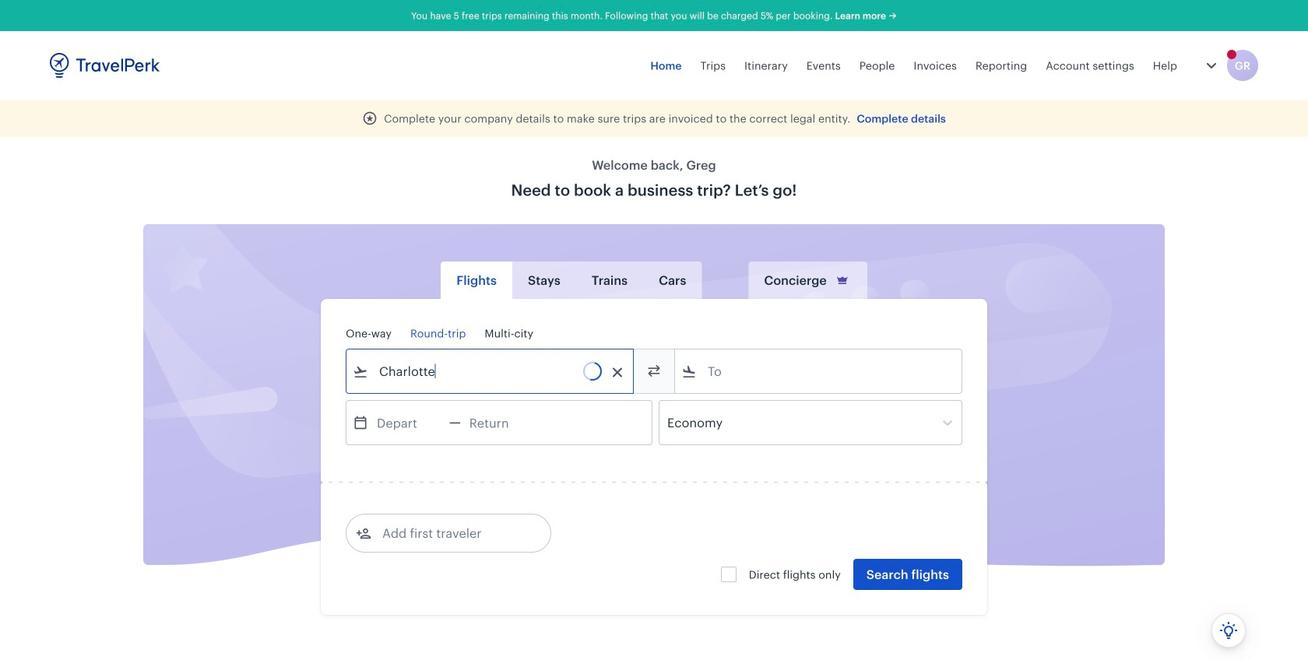 Task type: locate. For each thing, give the bounding box(es) containing it.
From search field
[[368, 359, 613, 384]]

To search field
[[697, 359, 942, 384]]



Task type: describe. For each thing, give the bounding box(es) containing it.
Depart text field
[[368, 401, 449, 445]]

Return text field
[[461, 401, 542, 445]]

Add first traveler search field
[[371, 521, 533, 546]]



